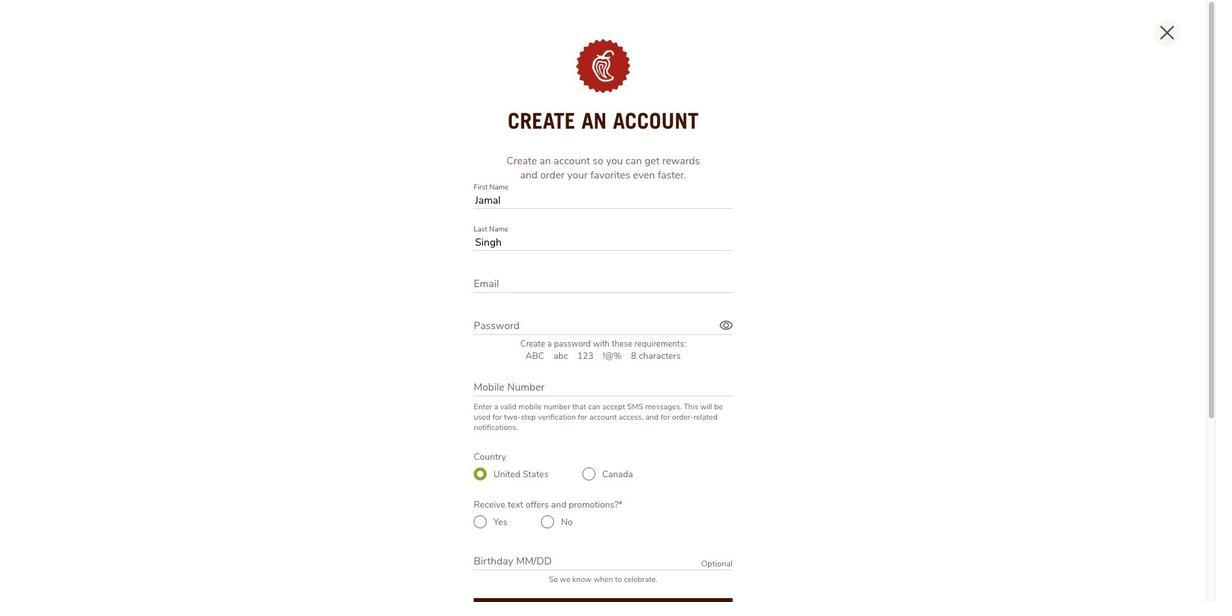 Task type: locate. For each thing, give the bounding box(es) containing it.
Enter birthday in MM/DD format so we know when to celebrate. telephone field
[[474, 555, 733, 571]]

main content
[[0, 0, 1217, 603]]

Enter password password field
[[474, 319, 733, 335]]

United states radio
[[474, 468, 487, 481]]

No radio
[[542, 516, 554, 529]]

Enter last name text field
[[474, 235, 733, 251]]

Enter email email field
[[474, 277, 733, 293]]

no image
[[542, 516, 554, 529]]

option group
[[474, 468, 733, 481]]

definition
[[506, 154, 701, 183], [474, 402, 733, 433], [474, 451, 733, 464], [474, 499, 733, 512], [701, 559, 733, 570], [474, 575, 733, 585]]

heading
[[474, 110, 733, 132]]

burrito bowl image
[[501, 457, 695, 567]]



Task type: vqa. For each thing, say whether or not it's contained in the screenshot.
OPTION GROUP
yes



Task type: describe. For each thing, give the bounding box(es) containing it.
Enter mobile number. telephone field
[[474, 381, 733, 397]]

canada image
[[583, 468, 596, 481]]

add to bag image
[[1176, 45, 1207, 76]]

Yes radio
[[474, 516, 487, 529]]

modal image
[[576, 39, 631, 93]]

yes image
[[474, 516, 487, 529]]

password not visible image
[[720, 319, 733, 332]]

Enter first name text field
[[474, 193, 733, 209]]

Canada radio
[[583, 468, 596, 481]]



